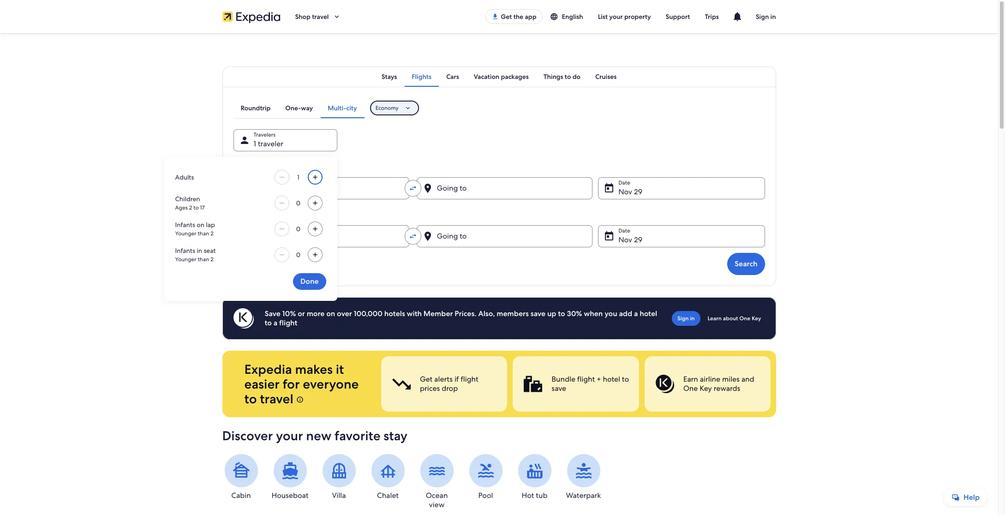 Task type: vqa. For each thing, say whether or not it's contained in the screenshot.


Task type: locate. For each thing, give the bounding box(es) containing it.
0 horizontal spatial sign
[[677, 315, 689, 322]]

you
[[605, 309, 617, 318]]

to inside the expedia makes it easier for everyone to travel
[[244, 390, 257, 407]]

1 vertical spatial sign
[[677, 315, 689, 322]]

in inside dropdown button
[[770, 12, 776, 21]]

0 horizontal spatial in
[[197, 246, 202, 255]]

to right +
[[622, 374, 629, 384]]

cars link
[[439, 66, 466, 87]]

one inside earn airline miles and one key rewards
[[683, 383, 698, 393]]

1 vertical spatial than
[[198, 256, 209, 263]]

get left alerts in the left of the page
[[420, 374, 432, 384]]

save left +
[[551, 383, 566, 393]]

0 vertical spatial 2
[[189, 204, 192, 211]]

sign in
[[756, 12, 776, 21], [677, 315, 695, 322]]

your right list
[[609, 12, 623, 21]]

1 nov 29 button from the top
[[598, 177, 765, 199]]

increase the number of infants on lap image
[[309, 225, 321, 233]]

villa
[[332, 491, 346, 500]]

1 vertical spatial 2
[[211, 230, 214, 237]]

29
[[634, 187, 642, 197], [634, 235, 642, 245]]

1 vertical spatial one
[[683, 383, 698, 393]]

a left 10%
[[274, 318, 277, 328]]

on
[[197, 221, 204, 229], [326, 309, 335, 318]]

1 vertical spatial your
[[276, 427, 303, 444]]

0 horizontal spatial key
[[699, 383, 712, 393]]

younger inside "infants in seat younger than 2"
[[175, 256, 196, 263]]

city
[[346, 104, 357, 112]]

main content
[[0, 33, 998, 515]]

1 vertical spatial travel
[[260, 390, 293, 407]]

0 vertical spatial sign in
[[756, 12, 776, 21]]

increase the number of adults image
[[309, 174, 321, 181]]

1 horizontal spatial on
[[326, 309, 335, 318]]

2 younger from the top
[[175, 256, 196, 263]]

packages
[[501, 72, 529, 81]]

property
[[624, 12, 651, 21]]

learn about one key link
[[704, 311, 765, 326]]

flights link
[[404, 66, 439, 87]]

get inside get alerts if flight prices drop
[[420, 374, 432, 384]]

ages
[[175, 204, 188, 211]]

0 vertical spatial nov
[[618, 187, 632, 197]]

1 horizontal spatial save
[[551, 383, 566, 393]]

decrease the number of children image
[[276, 199, 287, 207]]

1 horizontal spatial key
[[752, 315, 761, 322]]

0 vertical spatial than
[[198, 230, 209, 237]]

nov 29 button
[[598, 177, 765, 199], [598, 225, 765, 247]]

bundle flight + hotel to save
[[551, 374, 629, 393]]

your
[[609, 12, 623, 21], [276, 427, 303, 444]]

younger inside infants on lap younger than 2
[[175, 230, 196, 237]]

sign in link
[[672, 311, 700, 326]]

0 vertical spatial 29
[[634, 187, 642, 197]]

nov 29 for swap origin and destination values icon
[[618, 235, 642, 245]]

0 horizontal spatial a
[[274, 318, 277, 328]]

to down expedia
[[244, 390, 257, 407]]

nov 29
[[618, 187, 642, 197], [618, 235, 642, 245]]

get for get alerts if flight prices drop
[[420, 374, 432, 384]]

to left do
[[565, 72, 571, 81]]

rewards
[[714, 383, 740, 393]]

1 vertical spatial infants
[[175, 246, 195, 255]]

on left over
[[326, 309, 335, 318]]

2 inside infants on lap younger than 2
[[211, 230, 214, 237]]

travel
[[312, 12, 329, 21], [260, 390, 293, 407]]

1 younger from the top
[[175, 230, 196, 237]]

1 vertical spatial nov 29
[[618, 235, 642, 245]]

save left up
[[531, 309, 546, 318]]

hot tub
[[522, 491, 548, 500]]

waterpark button
[[565, 454, 602, 500]]

shop
[[295, 12, 311, 21]]

1 vertical spatial sign in
[[677, 315, 695, 322]]

1 vertical spatial key
[[699, 383, 712, 393]]

sign in inside dropdown button
[[756, 12, 776, 21]]

in right communication center icon
[[770, 12, 776, 21]]

0 vertical spatial your
[[609, 12, 623, 21]]

over
[[337, 309, 352, 318]]

favorite
[[335, 427, 381, 444]]

0 horizontal spatial flight
[[279, 318, 297, 328]]

2 nov 29 button from the top
[[598, 225, 765, 247]]

1 horizontal spatial hotel
[[640, 309, 657, 318]]

0 horizontal spatial sign in
[[677, 315, 695, 322]]

multi-
[[328, 104, 346, 112]]

stays
[[382, 72, 397, 81]]

key right about
[[752, 315, 761, 322]]

0 horizontal spatial get
[[420, 374, 432, 384]]

travel inside dropdown button
[[312, 12, 329, 21]]

0 horizontal spatial your
[[276, 427, 303, 444]]

a right the add
[[634, 309, 638, 318]]

prices
[[420, 383, 440, 393]]

swap origin and destination values image
[[409, 184, 417, 192]]

0 horizontal spatial one
[[683, 383, 698, 393]]

shop travel
[[295, 12, 329, 21]]

key
[[752, 315, 761, 322], [699, 383, 712, 393]]

0 vertical spatial nov 29 button
[[598, 177, 765, 199]]

1 vertical spatial younger
[[175, 256, 196, 263]]

100,000
[[354, 309, 383, 318]]

1 out of 3 element
[[381, 356, 507, 412]]

miles
[[722, 374, 739, 384]]

1 vertical spatial nov
[[618, 235, 632, 245]]

than inside "infants in seat younger than 2"
[[198, 256, 209, 263]]

new
[[306, 427, 332, 444]]

ocean view
[[426, 491, 448, 509]]

travel left xsmall icon
[[260, 390, 293, 407]]

children ages 2 to 17
[[175, 195, 205, 211]]

infants inside "infants in seat younger than 2"
[[175, 246, 195, 255]]

than inside infants on lap younger than 2
[[198, 230, 209, 237]]

sign in inside main content
[[677, 315, 695, 322]]

flight left "or"
[[279, 318, 297, 328]]

shop travel button
[[288, 6, 348, 28]]

flight left +
[[577, 374, 595, 384]]

a
[[634, 309, 638, 318], [274, 318, 277, 328]]

english button
[[542, 8, 591, 25]]

0 vertical spatial sign
[[756, 12, 769, 21]]

than down the seat
[[198, 256, 209, 263]]

sign right communication center icon
[[756, 12, 769, 21]]

infants down infants on lap younger than 2
[[175, 246, 195, 255]]

0 horizontal spatial save
[[531, 309, 546, 318]]

1 horizontal spatial your
[[609, 12, 623, 21]]

tab list containing roundtrip
[[233, 98, 364, 118]]

to left 10%
[[265, 318, 272, 328]]

swap origin and destination values image
[[409, 232, 417, 240]]

vacation packages link
[[466, 66, 536, 87]]

tab list containing stays
[[222, 66, 776, 87]]

0 vertical spatial younger
[[175, 230, 196, 237]]

2 29 from the top
[[634, 235, 642, 245]]

1 than from the top
[[198, 230, 209, 237]]

one left airline on the right bottom of the page
[[683, 383, 698, 393]]

2 inside children ages 2 to 17
[[189, 204, 192, 211]]

infants on lap younger than 2
[[175, 221, 215, 237]]

key inside earn airline miles and one key rewards
[[699, 383, 712, 393]]

than for on
[[198, 230, 209, 237]]

in left learn
[[690, 315, 695, 322]]

1 nov from the top
[[618, 187, 632, 197]]

0 vertical spatial save
[[531, 309, 546, 318]]

nov for "nov 29" button corresponding to swap origin and destination values icon
[[618, 235, 632, 245]]

communication center icon image
[[732, 11, 743, 22]]

flight inside save 10% or more on over 100,000 hotels with member prices. also, members save up to 30% when you add a hotel to a flight
[[279, 318, 297, 328]]

2 down lap
[[211, 230, 214, 237]]

1 horizontal spatial travel
[[312, 12, 329, 21]]

one
[[739, 315, 750, 322], [683, 383, 698, 393]]

2 right 'ages'
[[189, 204, 192, 211]]

for
[[283, 376, 300, 392]]

2 nov from the top
[[618, 235, 632, 245]]

adults
[[175, 173, 194, 181]]

in left the seat
[[197, 246, 202, 255]]

0 horizontal spatial on
[[197, 221, 204, 229]]

sign left learn
[[677, 315, 689, 322]]

1 horizontal spatial a
[[634, 309, 638, 318]]

hotel right the add
[[640, 309, 657, 318]]

decrease the number of adults image
[[276, 174, 287, 181]]

1 vertical spatial tab list
[[233, 98, 364, 118]]

one right about
[[739, 315, 750, 322]]

younger
[[175, 230, 196, 237], [175, 256, 196, 263]]

trailing image
[[333, 12, 341, 21]]

in
[[770, 12, 776, 21], [197, 246, 202, 255], [690, 315, 695, 322]]

2 horizontal spatial flight
[[577, 374, 595, 384]]

to left the 17
[[193, 204, 199, 211]]

it
[[336, 361, 344, 377]]

younger up "infants in seat younger than 2"
[[175, 230, 196, 237]]

done button
[[293, 273, 326, 290]]

flight right if
[[460, 374, 478, 384]]

infants inside infants on lap younger than 2
[[175, 221, 195, 229]]

members
[[497, 309, 529, 318]]

get right download the app button icon
[[501, 12, 512, 21]]

2 horizontal spatial in
[[770, 12, 776, 21]]

earn
[[683, 374, 698, 384]]

flight
[[279, 318, 297, 328], [460, 374, 478, 384], [577, 374, 595, 384]]

on inside save 10% or more on over 100,000 hotels with member prices. also, members save up to 30% when you add a hotel to a flight
[[326, 309, 335, 318]]

0 vertical spatial one
[[739, 315, 750, 322]]

cruises link
[[588, 66, 624, 87]]

1 vertical spatial on
[[326, 309, 335, 318]]

more
[[307, 309, 325, 318]]

travel left trailing icon
[[312, 12, 329, 21]]

0 vertical spatial nov 29
[[618, 187, 642, 197]]

list your property link
[[591, 8, 658, 25]]

1 vertical spatial get
[[420, 374, 432, 384]]

0 horizontal spatial travel
[[260, 390, 293, 407]]

1 29 from the top
[[634, 187, 642, 197]]

sign in right communication center icon
[[756, 12, 776, 21]]

1 vertical spatial save
[[551, 383, 566, 393]]

1 vertical spatial in
[[197, 246, 202, 255]]

learn about one key
[[708, 315, 761, 322]]

children
[[175, 195, 200, 203]]

0 vertical spatial hotel
[[640, 309, 657, 318]]

2 nov 29 from the top
[[618, 235, 642, 245]]

1 horizontal spatial sign in
[[756, 12, 776, 21]]

than for in
[[198, 256, 209, 263]]

2 out of 3 element
[[513, 356, 639, 412]]

1 horizontal spatial flight
[[460, 374, 478, 384]]

1 infants from the top
[[175, 221, 195, 229]]

2 vertical spatial in
[[690, 315, 695, 322]]

save
[[265, 309, 281, 318]]

0 vertical spatial get
[[501, 12, 512, 21]]

vacation packages
[[474, 72, 529, 81]]

to
[[565, 72, 571, 81], [193, 204, 199, 211], [558, 309, 565, 318], [265, 318, 272, 328], [622, 374, 629, 384], [244, 390, 257, 407]]

1 nov 29 from the top
[[618, 187, 642, 197]]

0 vertical spatial tab list
[[222, 66, 776, 87]]

sign in left learn
[[677, 315, 695, 322]]

save
[[531, 309, 546, 318], [551, 383, 566, 393]]

pool button
[[467, 454, 505, 500]]

0 vertical spatial in
[[770, 12, 776, 21]]

hot tub button
[[516, 454, 554, 500]]

easier
[[244, 376, 280, 392]]

2 inside "infants in seat younger than 2"
[[211, 256, 214, 263]]

1 horizontal spatial one
[[739, 315, 750, 322]]

support link
[[658, 8, 698, 25]]

tab list
[[222, 66, 776, 87], [233, 98, 364, 118]]

1 vertical spatial 29
[[634, 235, 642, 245]]

small image
[[550, 12, 558, 21]]

0 vertical spatial travel
[[312, 12, 329, 21]]

2 infants from the top
[[175, 246, 195, 255]]

expedia logo image
[[222, 10, 280, 23]]

houseboat button
[[271, 454, 309, 500]]

your left new
[[276, 427, 303, 444]]

2 vertical spatial 2
[[211, 256, 214, 263]]

2 than from the top
[[198, 256, 209, 263]]

2 down the seat
[[211, 256, 214, 263]]

hotel right +
[[603, 374, 620, 384]]

traveler
[[258, 139, 283, 149]]

makes
[[295, 361, 333, 377]]

younger down infants on lap younger than 2
[[175, 256, 196, 263]]

chalet button
[[369, 454, 407, 500]]

0 vertical spatial key
[[752, 315, 761, 322]]

your for list
[[609, 12, 623, 21]]

1 horizontal spatial sign
[[756, 12, 769, 21]]

save inside bundle flight + hotel to save
[[551, 383, 566, 393]]

1 vertical spatial nov 29 button
[[598, 225, 765, 247]]

on left lap
[[197, 221, 204, 229]]

increase the number of infants in seat image
[[309, 251, 321, 258]]

roundtrip link
[[233, 98, 278, 118]]

1 horizontal spatial get
[[501, 12, 512, 21]]

younger for infants on lap
[[175, 230, 196, 237]]

get the app link
[[486, 9, 542, 24]]

0 vertical spatial infants
[[175, 221, 195, 229]]

0 vertical spatial on
[[197, 221, 204, 229]]

infants down 'ages'
[[175, 221, 195, 229]]

1 vertical spatial hotel
[[603, 374, 620, 384]]

save 10% or more on over 100,000 hotels with member prices. also, members save up to 30% when you add a hotel to a flight
[[265, 309, 657, 328]]

0 horizontal spatial hotel
[[603, 374, 620, 384]]

2 for on
[[211, 230, 214, 237]]

than down lap
[[198, 230, 209, 237]]

key right earn
[[699, 383, 712, 393]]



Task type: describe. For each thing, give the bounding box(es) containing it.
or
[[298, 309, 305, 318]]

in inside "infants in seat younger than 2"
[[197, 246, 202, 255]]

sign in button
[[748, 6, 783, 28]]

to right up
[[558, 309, 565, 318]]

infants in seat younger than 2
[[175, 246, 216, 263]]

way
[[301, 104, 313, 112]]

save inside save 10% or more on over 100,000 hotels with member prices. also, members save up to 30% when you add a hotel to a flight
[[531, 309, 546, 318]]

prices.
[[455, 309, 477, 318]]

flights
[[412, 72, 432, 81]]

hotel inside save 10% or more on over 100,000 hotels with member prices. also, members save up to 30% when you add a hotel to a flight
[[640, 309, 657, 318]]

29 for swap origin and destination values image
[[634, 187, 642, 197]]

2 for in
[[211, 256, 214, 263]]

stay
[[384, 427, 408, 444]]

learn
[[708, 315, 722, 322]]

key inside learn about one key link
[[752, 315, 761, 322]]

economy button
[[370, 101, 419, 115]]

get alerts if flight prices drop
[[420, 374, 478, 393]]

nov 29 for swap origin and destination values image
[[618, 187, 642, 197]]

decrease the number of infants in seat image
[[276, 251, 287, 258]]

hotel inside bundle flight + hotel to save
[[603, 374, 620, 384]]

sign inside dropdown button
[[756, 12, 769, 21]]

on inside infants on lap younger than 2
[[197, 221, 204, 229]]

get for get the app
[[501, 12, 512, 21]]

bundle
[[551, 374, 575, 384]]

airline
[[700, 374, 720, 384]]

villa button
[[320, 454, 358, 500]]

hot
[[522, 491, 534, 500]]

download the app button image
[[492, 13, 499, 20]]

discover
[[222, 427, 273, 444]]

ocean view button
[[418, 454, 456, 509]]

cars
[[446, 72, 459, 81]]

ocean
[[426, 491, 448, 500]]

waterpark
[[566, 491, 601, 500]]

list your property
[[598, 12, 651, 21]]

xsmall image
[[296, 396, 304, 403]]

hotels
[[384, 309, 405, 318]]

list
[[598, 12, 608, 21]]

member
[[424, 309, 453, 318]]

1 traveler
[[254, 139, 283, 149]]

things to do
[[544, 72, 581, 81]]

17
[[200, 204, 205, 211]]

view
[[429, 500, 445, 509]]

flight inside bundle flight + hotel to save
[[577, 374, 595, 384]]

trips
[[705, 12, 719, 21]]

one-way
[[285, 104, 313, 112]]

infants for infants on lap
[[175, 221, 195, 229]]

29 for swap origin and destination values icon
[[634, 235, 642, 245]]

lap
[[206, 221, 215, 229]]

cabin button
[[222, 454, 260, 500]]

drop
[[441, 383, 458, 393]]

to inside children ages 2 to 17
[[193, 204, 199, 211]]

when
[[584, 309, 603, 318]]

to inside bundle flight + hotel to save
[[622, 374, 629, 384]]

roundtrip
[[241, 104, 271, 112]]

multi-city
[[328, 104, 357, 112]]

vacation
[[474, 72, 499, 81]]

younger for infants in seat
[[175, 256, 196, 263]]

cabin
[[231, 491, 251, 500]]

increase the number of children image
[[309, 199, 321, 207]]

+
[[596, 374, 601, 384]]

everyone
[[303, 376, 359, 392]]

get the app
[[501, 12, 536, 21]]

3 out of 3 element
[[644, 356, 770, 412]]

main content containing expedia makes it easier for everyone to travel
[[0, 33, 998, 515]]

to inside "tab list"
[[565, 72, 571, 81]]

30%
[[567, 309, 582, 318]]

also,
[[478, 309, 495, 318]]

1 horizontal spatial in
[[690, 315, 695, 322]]

with
[[407, 309, 422, 318]]

and
[[741, 374, 754, 384]]

infants for infants in seat
[[175, 246, 195, 255]]

pool
[[478, 491, 493, 500]]

nov 29 button for swap origin and destination values image
[[598, 177, 765, 199]]

1
[[254, 139, 256, 149]]

cruises
[[595, 72, 617, 81]]

one-way link
[[278, 98, 320, 118]]

done
[[300, 276, 319, 286]]

your for discover
[[276, 427, 303, 444]]

trips link
[[698, 8, 726, 25]]

multi-city link
[[320, 98, 364, 118]]

expedia
[[244, 361, 292, 377]]

things to do link
[[536, 66, 588, 87]]

flight inside get alerts if flight prices drop
[[460, 374, 478, 384]]

economy
[[375, 104, 399, 112]]

decrease the number of infants on lap image
[[276, 225, 287, 233]]

one-
[[285, 104, 301, 112]]

travel inside the expedia makes it easier for everyone to travel
[[260, 390, 293, 407]]

nov for "nov 29" button related to swap origin and destination values image
[[618, 187, 632, 197]]

chalet
[[377, 491, 399, 500]]

search button
[[727, 253, 765, 275]]

expedia makes it easier for everyone to travel
[[244, 361, 359, 407]]

up
[[547, 309, 556, 318]]

english
[[562, 12, 583, 21]]

tub
[[536, 491, 548, 500]]

stays link
[[374, 66, 404, 87]]

things
[[544, 72, 563, 81]]

search
[[735, 259, 758, 269]]

about
[[723, 315, 738, 322]]

nov 29 button for swap origin and destination values icon
[[598, 225, 765, 247]]



